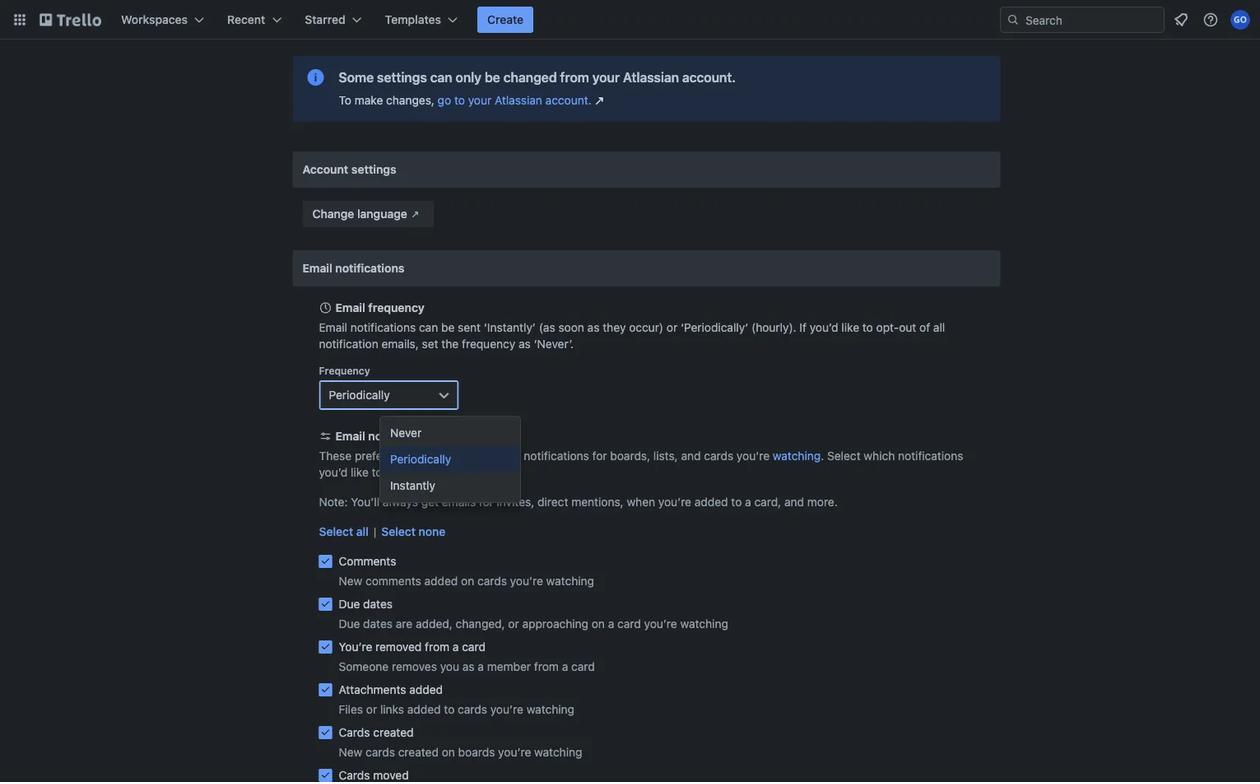 Task type: vqa. For each thing, say whether or not it's contained in the screenshot.
"add" Icon
no



Task type: describe. For each thing, give the bounding box(es) containing it.
primary element
[[0, 0, 1260, 40]]

notification inside email notifications can be sent 'instantly' (as soon as they occur) or 'periodically' (hourly). if you'd like to opt-out of all notification emails, set the frequency as 'never'.
[[319, 337, 378, 351]]

email for email notifications can be sent 'instantly' (as soon as they occur) or 'periodically' (hourly). if you'd like to opt-out of all notification emails, set the frequency as 'never'.
[[319, 321, 347, 334]]

get
[[421, 495, 439, 509]]

of
[[920, 321, 930, 334]]

settings for some
[[377, 70, 427, 85]]

attachments
[[339, 683, 406, 696]]

some settings can only be changed from your atlassian account.
[[339, 70, 736, 85]]

email for email notifications
[[303, 261, 332, 275]]

0 vertical spatial only
[[456, 70, 482, 85]]

0 vertical spatial card
[[618, 617, 641, 631]]

sm image
[[407, 206, 424, 222]]

changed,
[[456, 617, 505, 631]]

new for new cards created on boards you're watching
[[339, 745, 362, 759]]

note:
[[319, 495, 348, 509]]

which
[[864, 449, 895, 463]]

change language link
[[303, 201, 434, 227]]

0 vertical spatial frequency
[[368, 301, 425, 314]]

from for member
[[534, 660, 559, 673]]

card,
[[755, 495, 781, 509]]

notifications inside email notifications can be sent 'instantly' (as soon as they occur) or 'periodically' (hourly). if you'd like to opt-out of all notification emails, set the frequency as 'never'.
[[351, 321, 416, 334]]

watching link
[[773, 449, 821, 463]]

instantly
[[390, 479, 436, 492]]

to inside . select which notifications you'd like to receive via email.
[[372, 466, 382, 479]]

you're removed from a card
[[339, 640, 486, 654]]

0 horizontal spatial preferences
[[355, 449, 418, 463]]

a left "member"
[[478, 660, 484, 673]]

due for due dates are added, changed, or approaching on a card you're watching
[[339, 617, 360, 631]]

if
[[800, 321, 807, 334]]

receive
[[386, 466, 424, 479]]

templates
[[385, 13, 441, 26]]

starred
[[305, 13, 346, 26]]

select none button
[[381, 524, 446, 540]]

email for email notification preferences
[[335, 429, 365, 443]]

removes
[[392, 660, 437, 673]]

new for new comments added on cards you're watching
[[339, 574, 362, 588]]

0 vertical spatial created
[[373, 726, 414, 739]]

go
[[438, 93, 451, 107]]

emails,
[[382, 337, 419, 351]]

apply
[[447, 449, 476, 463]]

someone removes you as a member from a card
[[339, 660, 595, 673]]

0 horizontal spatial card
[[462, 640, 486, 654]]

gary orlando (garyorlando) image
[[1231, 10, 1251, 30]]

|
[[374, 525, 376, 538]]

0 horizontal spatial account.
[[546, 93, 592, 107]]

0 horizontal spatial atlassian
[[495, 93, 542, 107]]

Search field
[[1020, 7, 1164, 32]]

1 vertical spatial all
[[356, 525, 369, 538]]

on for cards
[[461, 574, 474, 588]]

added,
[[416, 617, 453, 631]]

like inside email notifications can be sent 'instantly' (as soon as they occur) or 'periodically' (hourly). if you'd like to opt-out of all notification emails, set the frequency as 'never'.
[[842, 321, 860, 334]]

'periodically'
[[681, 321, 749, 334]]

1 vertical spatial notification
[[368, 429, 431, 443]]

select all button
[[319, 524, 369, 540]]

are
[[396, 617, 413, 631]]

occur)
[[629, 321, 664, 334]]

out
[[899, 321, 917, 334]]

'instantly'
[[484, 321, 536, 334]]

1 horizontal spatial select
[[381, 525, 416, 538]]

can for notifications
[[419, 321, 438, 334]]

added right links
[[407, 703, 441, 716]]

changed
[[503, 70, 557, 85]]

direct
[[538, 495, 568, 509]]

to make changes,
[[339, 93, 438, 107]]

1 horizontal spatial periodically
[[390, 452, 451, 466]]

added down removes
[[409, 683, 443, 696]]

links
[[380, 703, 404, 716]]

lists,
[[654, 449, 678, 463]]

starred button
[[295, 7, 372, 33]]

workspaces
[[121, 13, 188, 26]]

1 vertical spatial from
[[425, 640, 450, 654]]

create button
[[478, 7, 534, 33]]

'never'.
[[534, 337, 574, 351]]

recent button
[[217, 7, 292, 33]]

you
[[440, 660, 459, 673]]

you'll
[[351, 495, 380, 509]]

account
[[303, 163, 348, 176]]

notifications inside . select which notifications you'd like to receive via email.
[[898, 449, 964, 463]]

1 vertical spatial and
[[785, 495, 804, 509]]

select inside . select which notifications you'd like to receive via email.
[[827, 449, 861, 463]]

.
[[821, 449, 824, 463]]

0 horizontal spatial as
[[463, 660, 475, 673]]

like inside . select which notifications you'd like to receive via email.
[[351, 466, 369, 479]]

2 vertical spatial or
[[366, 703, 377, 716]]

to left card,
[[731, 495, 742, 509]]

frequency
[[319, 365, 370, 376]]

member
[[487, 660, 531, 673]]

0 vertical spatial your
[[592, 70, 620, 85]]

search image
[[1007, 13, 1020, 26]]

you'd inside . select which notifications you'd like to receive via email.
[[319, 466, 348, 479]]

cards created
[[339, 726, 414, 739]]

0 vertical spatial and
[[681, 449, 701, 463]]

new cards created on boards you're watching
[[339, 745, 582, 759]]

create
[[487, 13, 524, 26]]

email notifications can be sent 'instantly' (as soon as they occur) or 'periodically' (hourly). if you'd like to opt-out of all notification emails, set the frequency as 'never'.
[[319, 321, 945, 351]]

comments
[[339, 554, 396, 568]]

1 vertical spatial as
[[519, 337, 531, 351]]

notifications up direct on the bottom left of the page
[[524, 449, 589, 463]]

note: you'll always get emails for invites, direct mentions, when you're added to a card, and more.
[[319, 495, 838, 509]]

1 vertical spatial created
[[398, 745, 439, 759]]

1 horizontal spatial be
[[485, 70, 500, 85]]

a down approaching
[[562, 660, 568, 673]]

someone
[[339, 660, 389, 673]]

2 horizontal spatial on
[[592, 617, 605, 631]]

none
[[419, 525, 446, 538]]

sent
[[458, 321, 481, 334]]

due dates
[[339, 597, 393, 611]]

cards up boards
[[458, 703, 487, 716]]

1 vertical spatial only
[[421, 449, 444, 463]]

account settings
[[303, 163, 397, 176]]

settings for account
[[351, 163, 397, 176]]

0 horizontal spatial select
[[319, 525, 353, 538]]

1 horizontal spatial or
[[508, 617, 519, 631]]

cards
[[339, 726, 370, 739]]

you're
[[339, 640, 372, 654]]

boards
[[458, 745, 495, 759]]

make
[[355, 93, 383, 107]]

email for email frequency
[[335, 301, 365, 314]]

dates for due dates are added, changed, or approaching on a card you're watching
[[363, 617, 393, 631]]

1 vertical spatial your
[[468, 93, 492, 107]]



Task type: locate. For each thing, give the bounding box(es) containing it.
0 vertical spatial account.
[[682, 70, 736, 85]]

0 horizontal spatial and
[[681, 449, 701, 463]]

as right you
[[463, 660, 475, 673]]

notifications down email frequency
[[351, 321, 416, 334]]

0 horizontal spatial you'd
[[319, 466, 348, 479]]

a right approaching
[[608, 617, 614, 631]]

a left card,
[[745, 495, 751, 509]]

or right changed,
[[508, 617, 519, 631]]

2 vertical spatial card
[[571, 660, 595, 673]]

new
[[339, 574, 362, 588], [339, 745, 362, 759]]

a
[[745, 495, 751, 509], [608, 617, 614, 631], [453, 640, 459, 654], [478, 660, 484, 673], [562, 660, 568, 673]]

new down comments
[[339, 574, 362, 588]]

1 horizontal spatial card
[[571, 660, 595, 673]]

0 horizontal spatial your
[[468, 93, 492, 107]]

cards down cards created
[[366, 745, 395, 759]]

files
[[339, 703, 363, 716]]

2 horizontal spatial from
[[560, 70, 589, 85]]

0 horizontal spatial be
[[441, 321, 455, 334]]

these
[[319, 449, 352, 463]]

can up go
[[430, 70, 452, 85]]

0 vertical spatial on
[[461, 574, 474, 588]]

1 vertical spatial frequency
[[462, 337, 516, 351]]

preferences up 'apply'
[[434, 429, 501, 443]]

can for settings
[[430, 70, 452, 85]]

1 horizontal spatial preferences
[[434, 429, 501, 443]]

from
[[560, 70, 589, 85], [425, 640, 450, 654], [534, 660, 559, 673]]

0 vertical spatial as
[[588, 321, 600, 334]]

as down 'instantly'
[[519, 337, 531, 351]]

card up someone removes you as a member from a card
[[462, 640, 486, 654]]

1 horizontal spatial you'd
[[810, 321, 839, 334]]

1 horizontal spatial atlassian
[[623, 70, 679, 85]]

be up the at top left
[[441, 321, 455, 334]]

1 vertical spatial on
[[592, 617, 605, 631]]

created
[[373, 726, 414, 739], [398, 745, 439, 759]]

a up you
[[453, 640, 459, 654]]

1 due from the top
[[339, 597, 360, 611]]

go to your atlassian account.
[[438, 93, 592, 107]]

for left boards, on the bottom of the page
[[592, 449, 607, 463]]

due dates are added, changed, or approaching on a card you're watching
[[339, 617, 728, 631]]

from right changed
[[560, 70, 589, 85]]

on
[[461, 574, 474, 588], [592, 617, 605, 631], [442, 745, 455, 759]]

like down 'these'
[[351, 466, 369, 479]]

these preferences only apply to email notifications for boards, lists, and cards you're watching
[[319, 449, 821, 463]]

opt-
[[876, 321, 899, 334]]

to right go
[[454, 93, 465, 107]]

0 horizontal spatial for
[[479, 495, 494, 509]]

1 dates from the top
[[363, 597, 393, 611]]

0 horizontal spatial only
[[421, 449, 444, 463]]

0 vertical spatial or
[[667, 321, 678, 334]]

due for due dates
[[339, 597, 360, 611]]

all left |
[[356, 525, 369, 538]]

card right approaching
[[618, 617, 641, 631]]

be inside email notifications can be sent 'instantly' (as soon as they occur) or 'periodically' (hourly). if you'd like to opt-out of all notification emails, set the frequency as 'never'.
[[441, 321, 455, 334]]

2 due from the top
[[339, 617, 360, 631]]

or inside email notifications can be sent 'instantly' (as soon as they occur) or 'periodically' (hourly). if you'd like to opt-out of all notification emails, set the frequency as 'never'.
[[667, 321, 678, 334]]

2 horizontal spatial as
[[588, 321, 600, 334]]

notifications right the which
[[898, 449, 964, 463]]

or
[[667, 321, 678, 334], [508, 617, 519, 631], [366, 703, 377, 716]]

select right .
[[827, 449, 861, 463]]

2 vertical spatial from
[[534, 660, 559, 673]]

1 horizontal spatial frequency
[[462, 337, 516, 351]]

0 vertical spatial dates
[[363, 597, 393, 611]]

0 vertical spatial from
[[560, 70, 589, 85]]

new comments added on cards you're watching
[[339, 574, 594, 588]]

only up go to your atlassian account.
[[456, 70, 482, 85]]

0 vertical spatial atlassian
[[623, 70, 679, 85]]

they
[[603, 321, 626, 334]]

dates down due dates
[[363, 617, 393, 631]]

removed
[[375, 640, 422, 654]]

0 horizontal spatial all
[[356, 525, 369, 538]]

1 horizontal spatial and
[[785, 495, 804, 509]]

your down primary element
[[592, 70, 620, 85]]

on right approaching
[[592, 617, 605, 631]]

from down added,
[[425, 640, 450, 654]]

to left receive at left
[[372, 466, 382, 479]]

card down approaching
[[571, 660, 595, 673]]

cards
[[704, 449, 734, 463], [478, 574, 507, 588], [458, 703, 487, 716], [366, 745, 395, 759]]

watching
[[773, 449, 821, 463], [546, 574, 594, 588], [680, 617, 728, 631], [527, 703, 575, 716], [534, 745, 582, 759]]

(hourly).
[[752, 321, 797, 334]]

settings up change language link
[[351, 163, 397, 176]]

via
[[427, 466, 442, 479]]

to down you
[[444, 703, 455, 716]]

files or links added to cards you're watching
[[339, 703, 575, 716]]

or right occur)
[[667, 321, 678, 334]]

to inside email notifications can be sent 'instantly' (as soon as they occur) or 'periodically' (hourly). if you'd like to opt-out of all notification emails, set the frequency as 'never'.
[[863, 321, 873, 334]]

all inside email notifications can be sent 'instantly' (as soon as they occur) or 'periodically' (hourly). if you'd like to opt-out of all notification emails, set the frequency as 'never'.
[[933, 321, 945, 334]]

1 vertical spatial periodically
[[390, 452, 451, 466]]

due
[[339, 597, 360, 611], [339, 617, 360, 631]]

added
[[695, 495, 728, 509], [424, 574, 458, 588], [409, 683, 443, 696], [407, 703, 441, 716]]

periodically down frequency
[[329, 388, 390, 402]]

1 vertical spatial preferences
[[355, 449, 418, 463]]

1 horizontal spatial only
[[456, 70, 482, 85]]

only up via
[[421, 449, 444, 463]]

soon
[[559, 321, 584, 334]]

1 vertical spatial settings
[[351, 163, 397, 176]]

1 vertical spatial card
[[462, 640, 486, 654]]

like left the opt-
[[842, 321, 860, 334]]

1 vertical spatial due
[[339, 617, 360, 631]]

the
[[442, 337, 459, 351]]

be up go to your atlassian account.
[[485, 70, 500, 85]]

you'd right if
[[810, 321, 839, 334]]

can up set
[[419, 321, 438, 334]]

more.
[[807, 495, 838, 509]]

all right of
[[933, 321, 945, 334]]

new down cards
[[339, 745, 362, 759]]

email up 'these'
[[335, 429, 365, 443]]

on for boards
[[442, 745, 455, 759]]

1 horizontal spatial from
[[534, 660, 559, 673]]

atlassian down changed
[[495, 93, 542, 107]]

card
[[618, 617, 641, 631], [462, 640, 486, 654], [571, 660, 595, 673]]

2 dates from the top
[[363, 617, 393, 631]]

0 vertical spatial for
[[592, 449, 607, 463]]

select down note:
[[319, 525, 353, 538]]

0 notifications image
[[1171, 10, 1191, 30]]

1 vertical spatial be
[[441, 321, 455, 334]]

1 horizontal spatial on
[[461, 574, 474, 588]]

0 vertical spatial new
[[339, 574, 362, 588]]

change
[[312, 207, 354, 221]]

1 horizontal spatial your
[[592, 70, 620, 85]]

cards right lists,
[[704, 449, 734, 463]]

0 vertical spatial all
[[933, 321, 945, 334]]

added up added,
[[424, 574, 458, 588]]

0 vertical spatial you'd
[[810, 321, 839, 334]]

periodically down email notification preferences
[[390, 452, 451, 466]]

workspaces button
[[111, 7, 214, 33]]

0 vertical spatial can
[[430, 70, 452, 85]]

dates for due dates
[[363, 597, 393, 611]]

can
[[430, 70, 452, 85], [419, 321, 438, 334]]

be
[[485, 70, 500, 85], [441, 321, 455, 334]]

always
[[383, 495, 418, 509]]

0 horizontal spatial on
[[442, 745, 455, 759]]

created down cards created
[[398, 745, 439, 759]]

. select which notifications you'd like to receive via email.
[[319, 449, 964, 479]]

settings up the changes,
[[377, 70, 427, 85]]

1 vertical spatial new
[[339, 745, 362, 759]]

recent
[[227, 13, 265, 26]]

1 vertical spatial for
[[479, 495, 494, 509]]

email notifications
[[303, 261, 405, 275]]

to left the opt-
[[863, 321, 873, 334]]

email
[[303, 261, 332, 275], [335, 301, 365, 314], [319, 321, 347, 334], [335, 429, 365, 443]]

periodically
[[329, 388, 390, 402], [390, 452, 451, 466]]

your right go
[[468, 93, 492, 107]]

added left card,
[[695, 495, 728, 509]]

1 vertical spatial atlassian
[[495, 93, 542, 107]]

select all | select none
[[319, 525, 446, 538]]

go to your atlassian account. link
[[438, 92, 608, 109]]

preferences up receive at left
[[355, 449, 418, 463]]

created down links
[[373, 726, 414, 739]]

1 vertical spatial can
[[419, 321, 438, 334]]

notification up frequency
[[319, 337, 378, 351]]

email down email notifications
[[335, 301, 365, 314]]

changes,
[[386, 93, 435, 107]]

to inside go to your atlassian account. link
[[454, 93, 465, 107]]

2 new from the top
[[339, 745, 362, 759]]

frequency inside email notifications can be sent 'instantly' (as soon as they occur) or 'periodically' (hourly). if you'd like to opt-out of all notification emails, set the frequency as 'never'.
[[462, 337, 516, 351]]

0 vertical spatial notification
[[319, 337, 378, 351]]

atlassian down primary element
[[623, 70, 679, 85]]

email notification preferences
[[335, 429, 501, 443]]

language
[[357, 207, 407, 221]]

and
[[681, 449, 701, 463], [785, 495, 804, 509]]

you'd down 'these'
[[319, 466, 348, 479]]

1 vertical spatial you'd
[[319, 466, 348, 479]]

0 vertical spatial settings
[[377, 70, 427, 85]]

1 horizontal spatial like
[[842, 321, 860, 334]]

(as
[[539, 321, 555, 334]]

1 vertical spatial account.
[[546, 93, 592, 107]]

cards up changed,
[[478, 574, 507, 588]]

1 horizontal spatial as
[[519, 337, 531, 351]]

comments
[[366, 574, 421, 588]]

open information menu image
[[1203, 12, 1219, 28]]

your
[[592, 70, 620, 85], [468, 93, 492, 107]]

change language
[[312, 207, 407, 221]]

preferences
[[434, 429, 501, 443], [355, 449, 418, 463]]

on left boards
[[442, 745, 455, 759]]

emails
[[442, 495, 476, 509]]

when
[[627, 495, 655, 509]]

notification up receive at left
[[368, 429, 431, 443]]

frequency down sent
[[462, 337, 516, 351]]

or down attachments at the bottom left
[[366, 703, 377, 716]]

to left email
[[479, 449, 490, 463]]

email frequency
[[335, 301, 425, 314]]

0 vertical spatial preferences
[[434, 429, 501, 443]]

and right card,
[[785, 495, 804, 509]]

for right emails
[[479, 495, 494, 509]]

email
[[493, 449, 521, 463]]

to
[[339, 93, 352, 107]]

1 new from the top
[[339, 574, 362, 588]]

0 horizontal spatial periodically
[[329, 388, 390, 402]]

email down change at the top left of page
[[303, 261, 332, 275]]

1 vertical spatial or
[[508, 617, 519, 631]]

2 vertical spatial on
[[442, 745, 455, 759]]

0 vertical spatial like
[[842, 321, 860, 334]]

from for changed
[[560, 70, 589, 85]]

some
[[339, 70, 374, 85]]

email.
[[445, 466, 477, 479]]

all
[[933, 321, 945, 334], [356, 525, 369, 538]]

from right "member"
[[534, 660, 559, 673]]

1 vertical spatial dates
[[363, 617, 393, 631]]

never
[[390, 426, 422, 440]]

you'd inside email notifications can be sent 'instantly' (as soon as they occur) or 'periodically' (hourly). if you'd like to opt-out of all notification emails, set the frequency as 'never'.
[[810, 321, 839, 334]]

can inside email notifications can be sent 'instantly' (as soon as they occur) or 'periodically' (hourly). if you'd like to opt-out of all notification emails, set the frequency as 'never'.
[[419, 321, 438, 334]]

0 horizontal spatial like
[[351, 466, 369, 479]]

boards,
[[610, 449, 650, 463]]

atlassian
[[623, 70, 679, 85], [495, 93, 542, 107]]

0 horizontal spatial from
[[425, 640, 450, 654]]

frequency up 'emails,'
[[368, 301, 425, 314]]

email up frequency
[[319, 321, 347, 334]]

1 vertical spatial like
[[351, 466, 369, 479]]

dates
[[363, 597, 393, 611], [363, 617, 393, 631]]

2 vertical spatial as
[[463, 660, 475, 673]]

1 horizontal spatial all
[[933, 321, 945, 334]]

dates down the comments
[[363, 597, 393, 611]]

0 vertical spatial due
[[339, 597, 360, 611]]

mentions,
[[572, 495, 624, 509]]

email inside email notifications can be sent 'instantly' (as soon as they occur) or 'periodically' (hourly). if you'd like to opt-out of all notification emails, set the frequency as 'never'.
[[319, 321, 347, 334]]

1 horizontal spatial for
[[592, 449, 607, 463]]

invites,
[[497, 495, 535, 509]]

2 horizontal spatial select
[[827, 449, 861, 463]]

as left they
[[588, 321, 600, 334]]

you'd
[[810, 321, 839, 334], [319, 466, 348, 479]]

2 horizontal spatial or
[[667, 321, 678, 334]]

notifications
[[335, 261, 405, 275], [351, 321, 416, 334], [524, 449, 589, 463], [898, 449, 964, 463]]

set
[[422, 337, 438, 351]]

0 horizontal spatial frequency
[[368, 301, 425, 314]]

and right lists,
[[681, 449, 701, 463]]

0 horizontal spatial or
[[366, 703, 377, 716]]

0 vertical spatial periodically
[[329, 388, 390, 402]]

templates button
[[375, 7, 468, 33]]

1 horizontal spatial account.
[[682, 70, 736, 85]]

select right |
[[381, 525, 416, 538]]

2 horizontal spatial card
[[618, 617, 641, 631]]

back to home image
[[40, 7, 101, 33]]

notifications up email frequency
[[335, 261, 405, 275]]

0 vertical spatial be
[[485, 70, 500, 85]]

frequency
[[368, 301, 425, 314], [462, 337, 516, 351]]

on up changed,
[[461, 574, 474, 588]]



